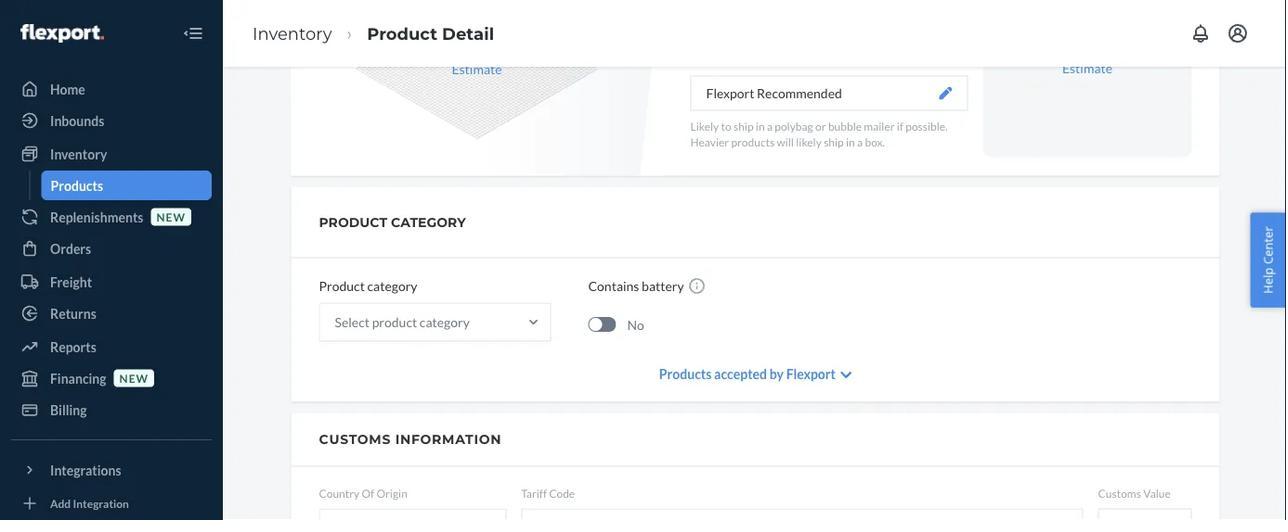Task type: vqa. For each thing, say whether or not it's contained in the screenshot.
new
yes



Task type: locate. For each thing, give the bounding box(es) containing it.
0 vertical spatial new
[[156, 210, 186, 224]]

0 vertical spatial inventory
[[253, 23, 332, 44]]

0 vertical spatial in
[[756, 119, 765, 133]]

flexport
[[706, 85, 754, 101], [786, 367, 836, 383]]

new
[[156, 210, 186, 224], [119, 372, 149, 385]]

inventory link
[[253, 23, 332, 44], [11, 139, 212, 169]]

likely
[[796, 135, 822, 148]]

flexport recommended button
[[690, 75, 968, 111]]

center
[[1260, 227, 1276, 265]]

products left accepted
[[659, 367, 712, 383]]

1 vertical spatial product
[[319, 279, 365, 294]]

0 vertical spatial customs
[[319, 432, 391, 448]]

product for product detail
[[367, 23, 437, 44]]

1 horizontal spatial flexport
[[786, 367, 836, 383]]

mailer
[[864, 119, 895, 133]]

0 horizontal spatial new
[[119, 372, 149, 385]]

1 horizontal spatial a
[[857, 135, 863, 148]]

customs left value
[[1098, 487, 1141, 501]]

0 vertical spatial ship
[[734, 119, 754, 133]]

in
[[756, 119, 765, 133], [846, 135, 855, 148]]

open account menu image
[[1227, 22, 1249, 45]]

1 horizontal spatial products
[[659, 367, 712, 383]]

product inside breadcrumbs navigation
[[367, 23, 437, 44]]

category
[[391, 215, 466, 230]]

1 vertical spatial new
[[119, 372, 149, 385]]

product up select at the left bottom
[[319, 279, 365, 294]]

0 vertical spatial flexport
[[706, 85, 754, 101]]

new for financing
[[119, 372, 149, 385]]

1 vertical spatial customs
[[1098, 487, 1141, 501]]

add
[[50, 497, 71, 511]]

customs up country of origin
[[319, 432, 391, 448]]

product detail link
[[367, 23, 494, 44]]

category
[[367, 279, 417, 294], [420, 315, 470, 331]]

ship down bubble
[[824, 135, 844, 148]]

products
[[51, 178, 103, 194], [659, 367, 712, 383]]

chevron down image
[[840, 369, 852, 382]]

product
[[319, 215, 387, 230]]

possible.
[[906, 119, 948, 133]]

0 horizontal spatial product
[[319, 279, 365, 294]]

flexport recommended
[[706, 85, 842, 101]]

likely to ship in a polybag or bubble mailer if possible. heavier products will likely ship in a box.
[[690, 119, 948, 148]]

product
[[367, 23, 437, 44], [319, 279, 365, 294]]

1 horizontal spatial inventory
[[253, 23, 332, 44]]

customs value
[[1098, 487, 1171, 501]]

1 horizontal spatial category
[[420, 315, 470, 331]]

0 horizontal spatial inventory link
[[11, 139, 212, 169]]

1 horizontal spatial estimate
[[1062, 60, 1113, 75]]

close navigation image
[[182, 22, 204, 45]]

category right product
[[420, 315, 470, 331]]

estimate button
[[452, 60, 502, 78]]

category up product
[[367, 279, 417, 294]]

1 vertical spatial flexport
[[786, 367, 836, 383]]

help center
[[1260, 227, 1276, 294]]

product category
[[319, 215, 466, 230]]

1 horizontal spatial new
[[156, 210, 186, 224]]

1 vertical spatial inventory
[[50, 146, 107, 162]]

inventory
[[253, 23, 332, 44], [50, 146, 107, 162]]

select product category
[[335, 315, 470, 331]]

open notifications image
[[1189, 22, 1212, 45]]

box.
[[865, 135, 885, 148]]

0 horizontal spatial estimate
[[452, 61, 502, 77]]

reports link
[[11, 332, 212, 362]]

integrations
[[50, 463, 121, 479]]

customs information
[[319, 432, 502, 448]]

estimate
[[1062, 60, 1113, 75], [452, 61, 502, 77]]

or
[[815, 119, 826, 133]]

returns
[[50, 306, 96, 322]]

orders link
[[11, 234, 212, 264]]

replenishments
[[50, 209, 143, 225]]

product left detail
[[367, 23, 437, 44]]

no
[[627, 317, 644, 333]]

will
[[777, 135, 794, 148]]

product
[[372, 315, 417, 331]]

by
[[770, 367, 784, 383]]

1 horizontal spatial customs
[[1098, 487, 1141, 501]]

1 horizontal spatial inventory link
[[253, 23, 332, 44]]

0 horizontal spatial products
[[51, 178, 103, 194]]

customs for customs information
[[319, 432, 391, 448]]

estimate link
[[1062, 60, 1113, 75]]

flexport right "by"
[[786, 367, 836, 383]]

0 horizontal spatial customs
[[319, 432, 391, 448]]

1 horizontal spatial in
[[846, 135, 855, 148]]

customs
[[319, 432, 391, 448], [1098, 487, 1141, 501]]

in down bubble
[[846, 135, 855, 148]]

0 vertical spatial products
[[51, 178, 103, 194]]

tariff code
[[521, 487, 575, 501]]

in up products
[[756, 119, 765, 133]]

orders
[[50, 241, 91, 257]]

battery
[[642, 279, 684, 294]]

1 vertical spatial ship
[[824, 135, 844, 148]]

0 vertical spatial a
[[767, 119, 773, 133]]

1 horizontal spatial ship
[[824, 135, 844, 148]]

None text field
[[1098, 510, 1192, 521]]

flexport up the to
[[706, 85, 754, 101]]

0 horizontal spatial a
[[767, 119, 773, 133]]

products up replenishments
[[51, 178, 103, 194]]

0 vertical spatial product
[[367, 23, 437, 44]]

1 vertical spatial inventory link
[[11, 139, 212, 169]]

products for products accepted by flexport
[[659, 367, 712, 383]]

add integration
[[50, 497, 129, 511]]

ship right the to
[[734, 119, 754, 133]]

0 horizontal spatial inventory
[[50, 146, 107, 162]]

1 vertical spatial in
[[846, 135, 855, 148]]

products for products
[[51, 178, 103, 194]]

inbounds link
[[11, 106, 212, 136]]

a left box.
[[857, 135, 863, 148]]

to
[[721, 119, 731, 133]]

help
[[1260, 268, 1276, 294]]

0 horizontal spatial ship
[[734, 119, 754, 133]]

contains battery
[[588, 279, 684, 294]]

ship
[[734, 119, 754, 133], [824, 135, 844, 148]]

flexport inside button
[[706, 85, 754, 101]]

new down reports link
[[119, 372, 149, 385]]

integration
[[73, 497, 129, 511]]

product for product category
[[319, 279, 365, 294]]

new down 'products' link
[[156, 210, 186, 224]]

1 horizontal spatial product
[[367, 23, 437, 44]]

home link
[[11, 74, 212, 104]]

0 horizontal spatial flexport
[[706, 85, 754, 101]]

billing
[[50, 403, 87, 418]]

estimate for estimate link
[[1062, 60, 1113, 75]]

of
[[362, 487, 374, 501]]

0 horizontal spatial category
[[367, 279, 417, 294]]

a up products
[[767, 119, 773, 133]]

code
[[549, 487, 575, 501]]

a
[[767, 119, 773, 133], [857, 135, 863, 148]]

products accepted by flexport
[[659, 367, 836, 383]]

1 vertical spatial products
[[659, 367, 712, 383]]



Task type: describe. For each thing, give the bounding box(es) containing it.
tariff
[[521, 487, 547, 501]]

origin
[[376, 487, 407, 501]]

polybag
[[775, 119, 813, 133]]

information
[[395, 432, 502, 448]]

detail
[[442, 23, 494, 44]]

billing link
[[11, 396, 212, 425]]

bubble
[[828, 119, 862, 133]]

estimate for the estimate button
[[452, 61, 502, 77]]

country of origin
[[319, 487, 407, 501]]

help center button
[[1250, 213, 1286, 308]]

product category
[[319, 279, 417, 294]]

integrations button
[[11, 456, 212, 486]]

freight
[[50, 274, 92, 290]]

returns link
[[11, 299, 212, 329]]

0 horizontal spatial in
[[756, 119, 765, 133]]

accepted
[[714, 367, 767, 383]]

value
[[1143, 487, 1171, 501]]

recommended
[[757, 85, 842, 101]]

0 vertical spatial inventory link
[[253, 23, 332, 44]]

new for replenishments
[[156, 210, 186, 224]]

reports
[[50, 339, 96, 355]]

1 vertical spatial category
[[420, 315, 470, 331]]

breadcrumbs navigation
[[238, 6, 509, 60]]

products
[[731, 135, 775, 148]]

heavier
[[690, 135, 729, 148]]

select
[[335, 315, 370, 331]]

0 vertical spatial category
[[367, 279, 417, 294]]

inventory inside breadcrumbs navigation
[[253, 23, 332, 44]]

pen image
[[939, 87, 952, 100]]

product detail
[[367, 23, 494, 44]]

products link
[[41, 171, 212, 201]]

flexport logo image
[[20, 24, 104, 43]]

inbounds
[[50, 113, 104, 129]]

freight link
[[11, 267, 212, 297]]

add integration link
[[11, 493, 212, 515]]

if
[[897, 119, 903, 133]]

customs for customs value
[[1098, 487, 1141, 501]]

home
[[50, 81, 85, 97]]

financing
[[50, 371, 106, 387]]

1 vertical spatial a
[[857, 135, 863, 148]]

country
[[319, 487, 360, 501]]

likely
[[690, 119, 719, 133]]

contains
[[588, 279, 639, 294]]



